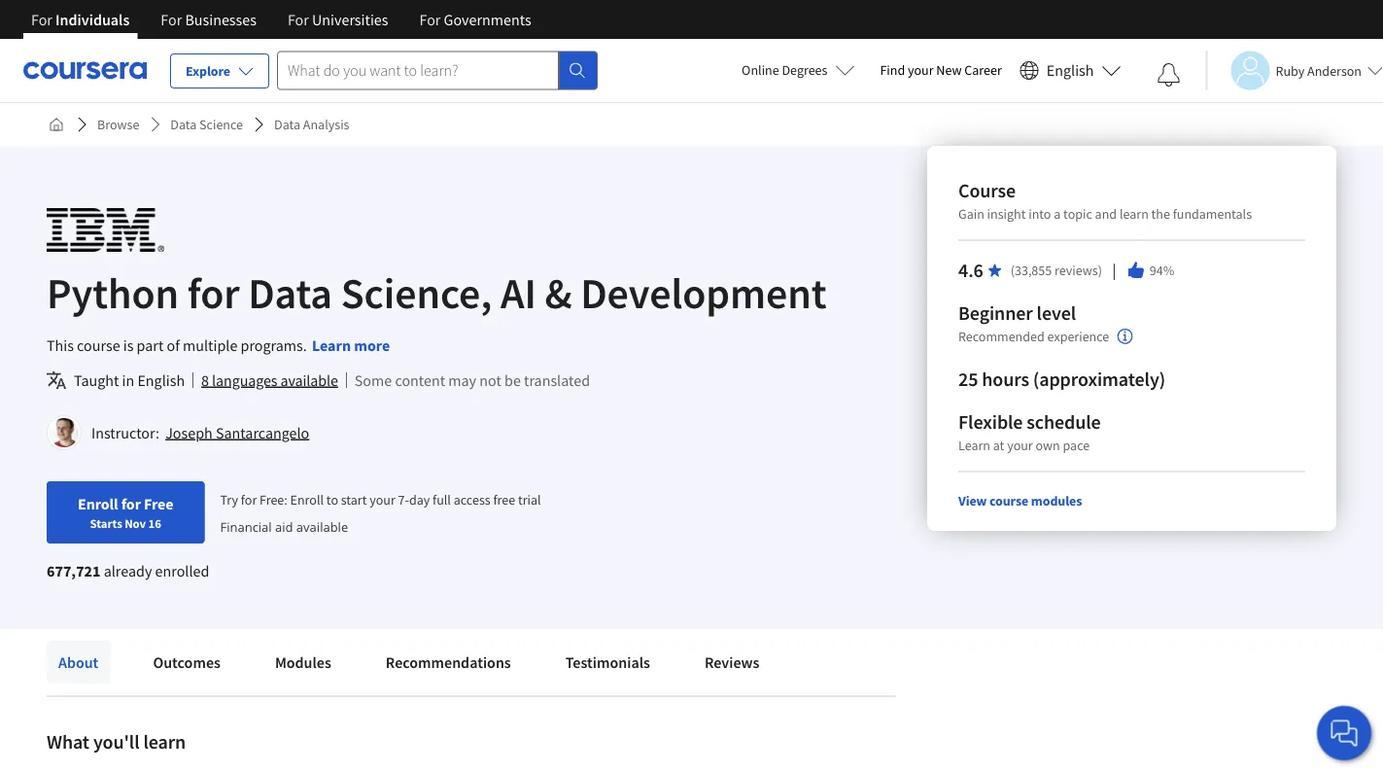 Task type: vqa. For each thing, say whether or not it's contained in the screenshot.
Define
no



Task type: locate. For each thing, give the bounding box(es) containing it.
not
[[480, 371, 502, 390]]

course for view
[[990, 492, 1029, 510]]

ruby anderson
[[1276, 62, 1362, 79]]

25
[[959, 367, 979, 391]]

data left science
[[171, 116, 197, 133]]

2 horizontal spatial your
[[1008, 437, 1033, 454]]

4 for from the left
[[420, 10, 441, 29]]

of
[[167, 336, 180, 355]]

0 horizontal spatial english
[[138, 371, 185, 390]]

1 horizontal spatial learn
[[959, 437, 991, 454]]

enroll
[[290, 491, 324, 508], [78, 494, 118, 513]]

learn left the
[[1120, 205, 1149, 223]]

course
[[77, 336, 120, 355], [990, 492, 1029, 510]]

1 horizontal spatial english
[[1047, 61, 1095, 80]]

analysis
[[303, 116, 350, 133]]

try for free: enroll to start your 7-day full access free trial financial aid available
[[220, 491, 541, 535]]

english inside button
[[1047, 61, 1095, 80]]

1 horizontal spatial learn
[[1120, 205, 1149, 223]]

financial
[[220, 518, 272, 535]]

1 vertical spatial your
[[1008, 437, 1033, 454]]

schedule
[[1027, 410, 1101, 434]]

testimonials link
[[554, 641, 662, 684]]

ruby anderson button
[[1206, 51, 1384, 90]]

&
[[545, 265, 572, 319]]

enroll left to
[[290, 491, 324, 508]]

ruby
[[1276, 62, 1305, 79]]

0 vertical spatial available
[[281, 371, 338, 390]]

for right "try"
[[241, 491, 257, 508]]

0 horizontal spatial course
[[77, 336, 120, 355]]

for left "individuals"
[[31, 10, 52, 29]]

what
[[47, 730, 89, 754]]

1 vertical spatial available
[[296, 518, 348, 535]]

english
[[1047, 61, 1095, 80], [138, 371, 185, 390]]

0 horizontal spatial learn
[[312, 336, 351, 355]]

level
[[1037, 301, 1077, 325]]

for for governments
[[420, 10, 441, 29]]

0 horizontal spatial learn
[[143, 730, 186, 754]]

for inside enroll for free starts nov 16
[[121, 494, 141, 513]]

a
[[1054, 205, 1061, 223]]

1 horizontal spatial for
[[187, 265, 240, 319]]

the
[[1152, 205, 1171, 223]]

find your new career link
[[871, 58, 1012, 83]]

learn right you'll on the bottom left of the page
[[143, 730, 186, 754]]

enroll inside try for free: enroll to start your 7-day full access free trial financial aid available
[[290, 491, 324, 508]]

fundamentals
[[1174, 205, 1253, 223]]

for left universities
[[288, 10, 309, 29]]

ai
[[501, 265, 537, 319]]

free:
[[260, 491, 288, 508]]

your right the find
[[908, 61, 934, 79]]

joseph santarcangelo link
[[165, 423, 310, 442]]

instructor: joseph santarcangelo
[[91, 423, 310, 442]]

677,721
[[47, 561, 101, 581]]

available down to
[[296, 518, 348, 535]]

enrolled
[[155, 561, 209, 581]]

english right in on the left
[[138, 371, 185, 390]]

what you'll learn
[[47, 730, 186, 754]]

0 vertical spatial course
[[77, 336, 120, 355]]

available down the programs.
[[281, 371, 338, 390]]

enroll up starts
[[78, 494, 118, 513]]

view course modules link
[[959, 492, 1083, 510]]

2 for from the left
[[161, 10, 182, 29]]

individuals
[[56, 10, 130, 29]]

part
[[137, 336, 164, 355]]

4.6
[[959, 258, 984, 283]]

santarcangelo
[[216, 423, 310, 442]]

modules
[[1032, 492, 1083, 510]]

data science
[[171, 116, 243, 133]]

topic
[[1064, 205, 1093, 223]]

english button
[[1012, 39, 1130, 102]]

for up multiple
[[187, 265, 240, 319]]

instructor:
[[91, 423, 159, 442]]

your left 7-
[[370, 491, 396, 508]]

0 horizontal spatial for
[[121, 494, 141, 513]]

data inside data science link
[[171, 116, 197, 133]]

course left is
[[77, 336, 120, 355]]

find
[[881, 61, 906, 79]]

learn left at
[[959, 437, 991, 454]]

new
[[937, 61, 962, 79]]

0 horizontal spatial enroll
[[78, 494, 118, 513]]

1 horizontal spatial your
[[908, 61, 934, 79]]

for up "what do you want to learn?" text box
[[420, 10, 441, 29]]

None search field
[[277, 51, 598, 90]]

online degrees
[[742, 61, 828, 79]]

for up nov
[[121, 494, 141, 513]]

0 horizontal spatial your
[[370, 491, 396, 508]]

7-
[[398, 491, 409, 508]]

own
[[1036, 437, 1061, 454]]

for individuals
[[31, 10, 130, 29]]

python for data science, ai & development
[[47, 265, 827, 319]]

course right view
[[990, 492, 1029, 510]]

2 vertical spatial your
[[370, 491, 396, 508]]

to
[[327, 491, 338, 508]]

1 vertical spatial learn
[[959, 437, 991, 454]]

learn more button
[[312, 334, 390, 357]]

8 languages available button
[[201, 369, 338, 392]]

0 vertical spatial your
[[908, 61, 934, 79]]

development
[[581, 265, 827, 319]]

recommendations link
[[374, 641, 523, 684]]

banner navigation
[[16, 0, 547, 39]]

english right career
[[1047, 61, 1095, 80]]

your inside the find your new career link
[[908, 61, 934, 79]]

1 for from the left
[[31, 10, 52, 29]]

0 vertical spatial learn
[[1120, 205, 1149, 223]]

learn left more
[[312, 336, 351, 355]]

start
[[341, 491, 367, 508]]

3 for from the left
[[288, 10, 309, 29]]

for inside try for free: enroll to start your 7-day full access free trial financial aid available
[[241, 491, 257, 508]]

recommended experience
[[959, 328, 1110, 346]]

businesses
[[185, 10, 257, 29]]

(33,855 reviews) |
[[1011, 260, 1119, 281]]

at
[[994, 437, 1005, 454]]

1 vertical spatial course
[[990, 492, 1029, 510]]

for left businesses on the top of the page
[[161, 10, 182, 29]]

1 vertical spatial learn
[[143, 730, 186, 754]]

reviews link
[[693, 641, 772, 684]]

modules
[[275, 653, 331, 672]]

your right at
[[1008, 437, 1033, 454]]

about link
[[47, 641, 110, 684]]

your inside try for free: enroll to start your 7-day full access free trial financial aid available
[[370, 491, 396, 508]]

more
[[354, 336, 390, 355]]

access
[[454, 491, 491, 508]]

course gain insight into a topic and learn the fundamentals
[[959, 178, 1253, 223]]

2 horizontal spatial for
[[241, 491, 257, 508]]

learn inside flexible schedule learn at your own pace
[[959, 437, 991, 454]]

1 horizontal spatial course
[[990, 492, 1029, 510]]

data
[[171, 116, 197, 133], [274, 116, 301, 133], [248, 265, 333, 319]]

data left analysis
[[274, 116, 301, 133]]

1 horizontal spatial enroll
[[290, 491, 324, 508]]

1 vertical spatial english
[[138, 371, 185, 390]]

beginner
[[959, 301, 1034, 325]]

experience
[[1048, 328, 1110, 346]]

your
[[908, 61, 934, 79], [1008, 437, 1033, 454], [370, 491, 396, 508]]

0 vertical spatial english
[[1047, 61, 1095, 80]]

online degrees button
[[727, 49, 871, 91]]



Task type: describe. For each thing, give the bounding box(es) containing it.
ibm image
[[47, 208, 164, 252]]

universities
[[312, 10, 389, 29]]

day
[[409, 491, 430, 508]]

anderson
[[1308, 62, 1362, 79]]

taught
[[74, 371, 119, 390]]

your inside flexible schedule learn at your own pace
[[1008, 437, 1033, 454]]

testimonials
[[566, 653, 651, 672]]

financial aid available button
[[220, 518, 348, 535]]

recommended
[[959, 328, 1045, 346]]

for for enroll
[[121, 494, 141, 513]]

free
[[493, 491, 516, 508]]

for for universities
[[288, 10, 309, 29]]

gain
[[959, 205, 985, 223]]

data analysis link
[[267, 107, 357, 142]]

What do you want to learn? text field
[[277, 51, 559, 90]]

16
[[148, 515, 161, 531]]

in
[[122, 371, 134, 390]]

available inside try for free: enroll to start your 7-day full access free trial financial aid available
[[296, 518, 348, 535]]

multiple
[[183, 336, 238, 355]]

(33,855
[[1011, 262, 1052, 279]]

learn inside course gain insight into a topic and learn the fundamentals
[[1120, 205, 1149, 223]]

modules link
[[263, 641, 343, 684]]

coursera image
[[23, 55, 147, 86]]

try
[[220, 491, 238, 508]]

this
[[47, 336, 74, 355]]

translated
[[524, 371, 590, 390]]

explore button
[[170, 53, 269, 88]]

reviews)
[[1055, 262, 1103, 279]]

science
[[199, 116, 243, 133]]

free
[[144, 494, 174, 513]]

hours
[[982, 367, 1030, 391]]

recommendations
[[386, 653, 511, 672]]

joseph santarcangelo image
[[50, 418, 79, 447]]

some content may not be translated
[[355, 371, 590, 390]]

data science link
[[163, 107, 251, 142]]

content
[[395, 371, 445, 390]]

view course modules
[[959, 492, 1083, 510]]

full
[[433, 491, 451, 508]]

view
[[959, 492, 987, 510]]

and
[[1096, 205, 1118, 223]]

course
[[959, 178, 1016, 203]]

nov
[[125, 515, 146, 531]]

career
[[965, 61, 1002, 79]]

python
[[47, 265, 179, 319]]

(approximately)
[[1034, 367, 1166, 391]]

enroll inside enroll for free starts nov 16
[[78, 494, 118, 513]]

enroll for free starts nov 16
[[78, 494, 174, 531]]

degrees
[[782, 61, 828, 79]]

show notifications image
[[1158, 63, 1181, 87]]

course for this
[[77, 336, 120, 355]]

outcomes
[[153, 653, 221, 672]]

data analysis
[[274, 116, 350, 133]]

0 vertical spatial learn
[[312, 336, 351, 355]]

for for python
[[187, 265, 240, 319]]

pace
[[1063, 437, 1090, 454]]

is
[[123, 336, 134, 355]]

browse link
[[89, 107, 147, 142]]

programs.
[[241, 336, 307, 355]]

chat with us image
[[1329, 718, 1361, 749]]

explore
[[186, 62, 231, 80]]

insight
[[988, 205, 1026, 223]]

data for data science
[[171, 116, 197, 133]]

you'll
[[93, 730, 140, 754]]

for universities
[[288, 10, 389, 29]]

taught in english
[[74, 371, 185, 390]]

flexible schedule learn at your own pace
[[959, 410, 1101, 454]]

for businesses
[[161, 10, 257, 29]]

find your new career
[[881, 61, 1002, 79]]

outcomes link
[[141, 641, 232, 684]]

for for individuals
[[31, 10, 52, 29]]

about
[[58, 653, 99, 672]]

for for try
[[241, 491, 257, 508]]

languages
[[212, 371, 278, 390]]

trial
[[518, 491, 541, 508]]

for for businesses
[[161, 10, 182, 29]]

governments
[[444, 10, 532, 29]]

aid
[[275, 518, 293, 535]]

data up the programs.
[[248, 265, 333, 319]]

available inside "button"
[[281, 371, 338, 390]]

data for data analysis
[[274, 116, 301, 133]]

home image
[[49, 117, 64, 132]]

reviews
[[705, 653, 760, 672]]

already
[[104, 561, 152, 581]]

677,721 already enrolled
[[47, 561, 209, 581]]

|
[[1111, 260, 1119, 281]]

94%
[[1150, 262, 1175, 279]]

8
[[201, 371, 209, 390]]

science,
[[341, 265, 492, 319]]

this course is part of multiple programs. learn more
[[47, 336, 390, 355]]

25 hours (approximately)
[[959, 367, 1166, 391]]

information about difficulty level pre-requisites. image
[[1118, 329, 1133, 344]]

8 languages available
[[201, 371, 338, 390]]



